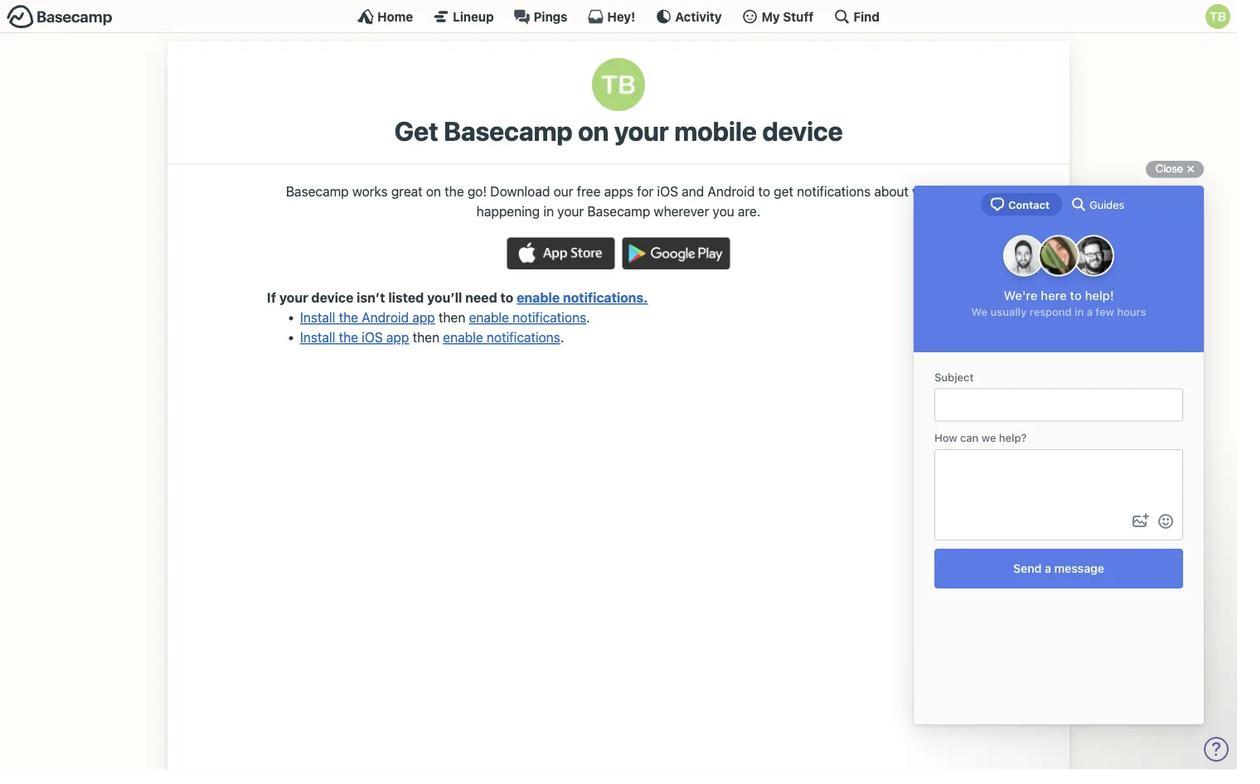 Task type: vqa. For each thing, say whether or not it's contained in the screenshot.
activity
yes



Task type: describe. For each thing, give the bounding box(es) containing it.
for
[[637, 183, 654, 199]]

basecamp works great on the go! download our free apps for ios and android to get notifications about what's happening in your basecamp wherever you are.
[[286, 183, 952, 219]]

my stuff
[[762, 9, 814, 24]]

hey! button
[[588, 8, 636, 25]]

download on the play store image
[[623, 238, 731, 270]]

1 horizontal spatial device
[[763, 115, 843, 147]]

home link
[[358, 8, 413, 25]]

0 vertical spatial then
[[439, 310, 466, 326]]

tim burton image
[[592, 58, 646, 111]]

close button
[[1146, 159, 1205, 179]]

need
[[466, 290, 498, 306]]

home
[[378, 9, 413, 24]]

download on the app store image
[[507, 238, 615, 270]]

1 vertical spatial the
[[339, 310, 358, 326]]

2 vertical spatial the
[[339, 330, 358, 346]]

in
[[544, 203, 554, 219]]

my stuff button
[[742, 8, 814, 25]]

enable notifications link for install the ios app
[[443, 330, 561, 346]]

wherever
[[654, 203, 710, 219]]

device inside if your device isn't listed you'll need to enable notifications. install the android app then enable notifications . install the ios app then enable notifications .
[[312, 290, 354, 306]]

my
[[762, 9, 780, 24]]

0 vertical spatial basecamp
[[444, 115, 573, 147]]

go!
[[468, 183, 487, 199]]

1 vertical spatial app
[[387, 330, 409, 346]]

get
[[395, 115, 439, 147]]

our
[[554, 183, 574, 199]]

lineup link
[[433, 8, 494, 25]]

1 horizontal spatial .
[[587, 310, 590, 326]]

0 vertical spatial on
[[578, 115, 609, 147]]

enable notifications link for install the android app
[[469, 310, 587, 326]]

notifications.
[[563, 290, 648, 306]]

your inside if your device isn't listed you'll need to enable notifications. install the android app then enable notifications . install the ios app then enable notifications .
[[279, 290, 308, 306]]

1 vertical spatial enable
[[469, 310, 509, 326]]

stuff
[[783, 9, 814, 24]]

main element
[[0, 0, 1238, 33]]

android inside if your device isn't listed you'll need to enable notifications. install the android app then enable notifications . install the ios app then enable notifications .
[[362, 310, 409, 326]]

ios inside basecamp works great on the go! download our free apps for ios and android to get notifications about what's happening in your basecamp wherever you are.
[[658, 183, 679, 199]]

hey!
[[608, 9, 636, 24]]

1 vertical spatial then
[[413, 330, 440, 346]]

activity
[[676, 9, 722, 24]]

activity link
[[656, 8, 722, 25]]

listed
[[389, 290, 424, 306]]

are.
[[738, 203, 761, 219]]

free
[[577, 183, 601, 199]]

lineup
[[453, 9, 494, 24]]

mobile
[[675, 115, 757, 147]]

android inside basecamp works great on the go! download our free apps for ios and android to get notifications about what's happening in your basecamp wherever you are.
[[708, 183, 755, 199]]

apps
[[605, 183, 634, 199]]

install the ios app link
[[300, 330, 409, 346]]

isn't
[[357, 290, 385, 306]]

tim burton image
[[1206, 4, 1231, 29]]

close
[[1156, 163, 1184, 175]]

download
[[491, 183, 550, 199]]

great
[[391, 183, 423, 199]]



Task type: locate. For each thing, give the bounding box(es) containing it.
1 horizontal spatial ios
[[658, 183, 679, 199]]

on down tim burton image
[[578, 115, 609, 147]]

notifications for about
[[797, 183, 871, 199]]

your inside basecamp works great on the go! download our free apps for ios and android to get notifications about what's happening in your basecamp wherever you are.
[[558, 203, 584, 219]]

notifications inside basecamp works great on the go! download our free apps for ios and android to get notifications about what's happening in your basecamp wherever you are.
[[797, 183, 871, 199]]

0 horizontal spatial app
[[387, 330, 409, 346]]

about
[[875, 183, 909, 199]]

install the android app link
[[300, 310, 435, 326]]

1 vertical spatial install
[[300, 330, 336, 346]]

enable notifications. link
[[517, 290, 648, 306]]

app
[[413, 310, 435, 326], [387, 330, 409, 346]]

to inside if your device isn't listed you'll need to enable notifications. install the android app then enable notifications . install the ios app then enable notifications .
[[501, 290, 514, 306]]

0 vertical spatial install
[[300, 310, 336, 326]]

1 vertical spatial your
[[558, 203, 584, 219]]

0 vertical spatial enable notifications link
[[469, 310, 587, 326]]

and
[[682, 183, 705, 199]]

1 horizontal spatial on
[[578, 115, 609, 147]]

on inside basecamp works great on the go! download our free apps for ios and android to get notifications about what's happening in your basecamp wherever you are.
[[426, 183, 441, 199]]

1 horizontal spatial android
[[708, 183, 755, 199]]

basecamp left works
[[286, 183, 349, 199]]

0 vertical spatial .
[[587, 310, 590, 326]]

notifications
[[797, 183, 871, 199], [513, 310, 587, 326], [487, 330, 561, 346]]

1 horizontal spatial basecamp
[[444, 115, 573, 147]]

0 vertical spatial the
[[445, 183, 464, 199]]

you'll
[[427, 290, 462, 306]]

1 horizontal spatial your
[[558, 203, 584, 219]]

to
[[759, 183, 771, 199], [501, 290, 514, 306]]

0 vertical spatial enable
[[517, 290, 560, 306]]

happening
[[477, 203, 540, 219]]

app down install the android app link
[[387, 330, 409, 346]]

1 vertical spatial basecamp
[[286, 183, 349, 199]]

1 install from the top
[[300, 310, 336, 326]]

0 horizontal spatial ios
[[362, 330, 383, 346]]

notifications down enable notifications. link
[[513, 310, 587, 326]]

app down listed
[[413, 310, 435, 326]]

2 vertical spatial enable
[[443, 330, 483, 346]]

your right if
[[279, 290, 308, 306]]

the inside basecamp works great on the go! download our free apps for ios and android to get notifications about what's happening in your basecamp wherever you are.
[[445, 183, 464, 199]]

1 vertical spatial to
[[501, 290, 514, 306]]

on
[[578, 115, 609, 147], [426, 183, 441, 199]]

android
[[708, 183, 755, 199], [362, 310, 409, 326]]

1 vertical spatial ios
[[362, 330, 383, 346]]

0 horizontal spatial device
[[312, 290, 354, 306]]

if
[[267, 290, 276, 306]]

basecamp down 'apps'
[[588, 203, 651, 219]]

0 vertical spatial to
[[759, 183, 771, 199]]

1 vertical spatial notifications
[[513, 310, 587, 326]]

0 vertical spatial device
[[763, 115, 843, 147]]

device up get
[[763, 115, 843, 147]]

0 horizontal spatial on
[[426, 183, 441, 199]]

1 vertical spatial enable notifications link
[[443, 330, 561, 346]]

2 vertical spatial basecamp
[[588, 203, 651, 219]]

2 horizontal spatial your
[[615, 115, 669, 147]]

1 horizontal spatial app
[[413, 310, 435, 326]]

get
[[774, 183, 794, 199]]

enable notifications link
[[469, 310, 587, 326], [443, 330, 561, 346]]

ios right for
[[658, 183, 679, 199]]

device
[[763, 115, 843, 147], [312, 290, 354, 306]]

if your device isn't listed you'll need to enable notifications. install the android app then enable notifications . install the ios app then enable notifications .
[[267, 290, 648, 346]]

0 vertical spatial ios
[[658, 183, 679, 199]]

enable
[[517, 290, 560, 306], [469, 310, 509, 326], [443, 330, 483, 346]]

get basecamp on your mobile device
[[395, 115, 843, 147]]

pings button
[[514, 8, 568, 25]]

1 vertical spatial android
[[362, 310, 409, 326]]

the
[[445, 183, 464, 199], [339, 310, 358, 326], [339, 330, 358, 346]]

then
[[439, 310, 466, 326], [413, 330, 440, 346]]

pings
[[534, 9, 568, 24]]

install up install the ios app "link"
[[300, 310, 336, 326]]

0 horizontal spatial your
[[279, 290, 308, 306]]

0 vertical spatial app
[[413, 310, 435, 326]]

to inside basecamp works great on the go! download our free apps for ios and android to get notifications about what's happening in your basecamp wherever you are.
[[759, 183, 771, 199]]

basecamp
[[444, 115, 573, 147], [286, 183, 349, 199], [588, 203, 651, 219]]

1 vertical spatial on
[[426, 183, 441, 199]]

switch accounts image
[[7, 4, 113, 30]]

the left go!
[[445, 183, 464, 199]]

.
[[587, 310, 590, 326], [561, 330, 564, 346]]

0 horizontal spatial basecamp
[[286, 183, 349, 199]]

to right need
[[501, 290, 514, 306]]

what's
[[913, 183, 952, 199]]

on right great
[[426, 183, 441, 199]]

0 vertical spatial android
[[708, 183, 755, 199]]

android down isn't
[[362, 310, 409, 326]]

0 vertical spatial notifications
[[797, 183, 871, 199]]

0 horizontal spatial android
[[362, 310, 409, 326]]

your down tim burton image
[[615, 115, 669, 147]]

0 vertical spatial your
[[615, 115, 669, 147]]

2 install from the top
[[300, 330, 336, 346]]

2 horizontal spatial basecamp
[[588, 203, 651, 219]]

your down our
[[558, 203, 584, 219]]

notifications right get
[[797, 183, 871, 199]]

2 vertical spatial notifications
[[487, 330, 561, 346]]

install
[[300, 310, 336, 326], [300, 330, 336, 346]]

ios inside if your device isn't listed you'll need to enable notifications. install the android app then enable notifications . install the ios app then enable notifications .
[[362, 330, 383, 346]]

ios
[[658, 183, 679, 199], [362, 330, 383, 346]]

your
[[615, 115, 669, 147], [558, 203, 584, 219], [279, 290, 308, 306]]

cross small image
[[1181, 159, 1201, 179], [1181, 159, 1201, 179]]

find button
[[834, 8, 880, 25]]

notifications for .
[[513, 310, 587, 326]]

1 horizontal spatial to
[[759, 183, 771, 199]]

to left get
[[759, 183, 771, 199]]

0 horizontal spatial .
[[561, 330, 564, 346]]

the down install the android app link
[[339, 330, 358, 346]]

0 horizontal spatial to
[[501, 290, 514, 306]]

basecamp up download
[[444, 115, 573, 147]]

1 vertical spatial .
[[561, 330, 564, 346]]

install down install the android app link
[[300, 330, 336, 346]]

works
[[352, 183, 388, 199]]

2 vertical spatial your
[[279, 290, 308, 306]]

android up you
[[708, 183, 755, 199]]

device left isn't
[[312, 290, 354, 306]]

the up install the ios app "link"
[[339, 310, 358, 326]]

notifications down need
[[487, 330, 561, 346]]

find
[[854, 9, 880, 24]]

ios down install the android app link
[[362, 330, 383, 346]]

1 vertical spatial device
[[312, 290, 354, 306]]

you
[[713, 203, 735, 219]]



